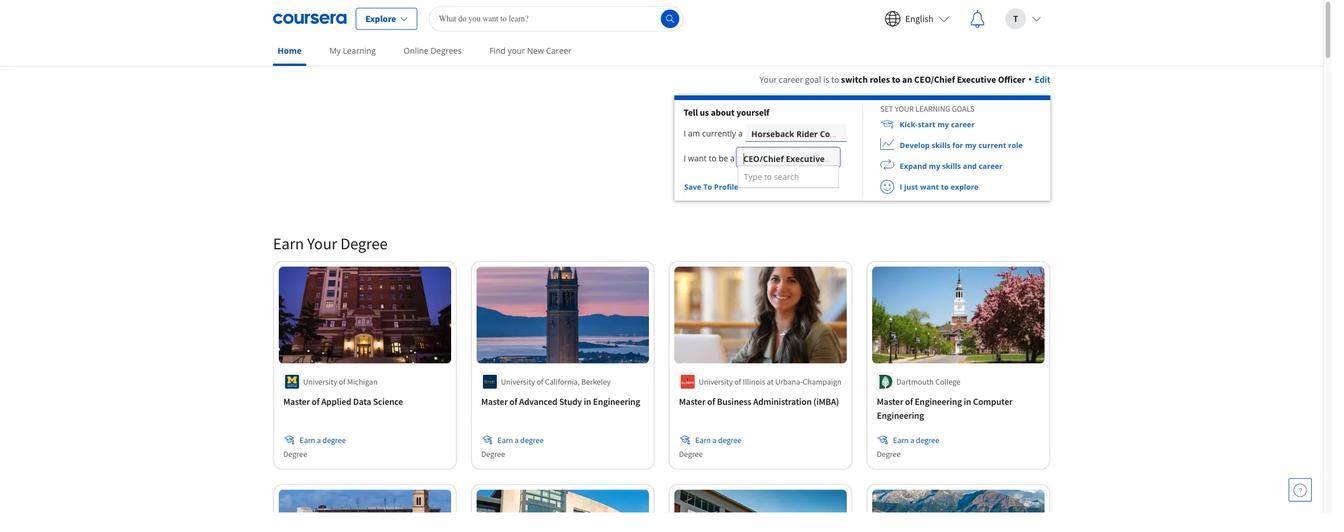 Task type: vqa. For each thing, say whether or not it's contained in the screenshot.
bottommost University of Colorado Boulder
no



Task type: describe. For each thing, give the bounding box(es) containing it.
my learning link
[[325, 38, 381, 64]]

your career goal is to switch roles to an ceo/chief executive officer
[[760, 73, 1026, 85]]

earn for master of advanced study in engineering
[[498, 435, 513, 445]]

0 vertical spatial ceo/chief
[[915, 73, 955, 85]]

degree for applied
[[323, 435, 346, 445]]

save to profile button
[[684, 176, 739, 197]]

my learning
[[329, 45, 376, 56]]

earn for master of applied data science
[[300, 435, 315, 445]]

2 vertical spatial my
[[929, 161, 941, 171]]

0 horizontal spatial officer
[[827, 153, 855, 164]]

degree for business
[[718, 435, 742, 445]]

explore
[[951, 182, 979, 192]]

master of advanced study in engineering
[[481, 396, 641, 408]]

of for engineering
[[905, 396, 913, 408]]

of for illinois
[[735, 376, 741, 387]]

master for master of applied data science
[[284, 396, 310, 408]]

type to search
[[744, 171, 799, 182]]

my
[[329, 45, 341, 56]]

online
[[404, 45, 429, 56]]

in inside "master of engineering in computer engineering"
[[964, 396, 972, 408]]

1 vertical spatial career
[[951, 119, 975, 129]]

i am currently a
[[684, 128, 743, 139]]

am
[[688, 128, 700, 139]]

earn a degree for advanced
[[498, 435, 544, 445]]

start
[[918, 119, 936, 129]]

dartmouth college
[[897, 376, 961, 387]]

of for michigan
[[339, 376, 346, 387]]

master of applied data science link
[[284, 395, 447, 409]]

none text field inside earn your degree main content
[[744, 149, 833, 171]]

edit
[[1035, 73, 1051, 85]]

kick-start my career button
[[863, 114, 975, 135]]

degree for master of engineering in computer engineering
[[877, 449, 901, 459]]

expand my skills and career button
[[863, 156, 1003, 176]]

career
[[546, 45, 572, 56]]

master for master of engineering in computer engineering
[[877, 396, 904, 408]]

search
[[774, 171, 799, 182]]

earn for master of business administration (imba)
[[696, 435, 711, 445]]

a for master of advanced study in engineering
[[515, 435, 519, 445]]

college
[[936, 376, 961, 387]]

urbana-
[[775, 376, 803, 387]]

university of california, berkeley
[[501, 376, 611, 387]]

earn a degree for business
[[696, 435, 742, 445]]

business
[[717, 396, 752, 408]]

expand
[[900, 161, 927, 171]]

2 vertical spatial career
[[979, 161, 1003, 171]]

develop skills for my current role
[[900, 140, 1023, 150]]

t
[[1014, 13, 1019, 25]]

science
[[373, 396, 403, 408]]

california,
[[545, 376, 580, 387]]

learning
[[343, 45, 376, 56]]

want inside button
[[920, 182, 939, 192]]

earn a degree for applied
[[300, 435, 346, 445]]

0 vertical spatial my
[[938, 119, 949, 129]]

roles
[[870, 73, 890, 85]]

repeat image
[[881, 159, 895, 173]]

degrees
[[431, 45, 462, 56]]

0 vertical spatial want
[[688, 153, 707, 164]]

ceo/chief executive officer
[[744, 153, 855, 164]]

1 vertical spatial skills
[[943, 161, 961, 171]]

i for i just want to explore
[[900, 182, 903, 192]]

What do you want to learn? text field
[[429, 6, 684, 32]]

rider
[[797, 128, 818, 139]]

expand my skills and career
[[900, 161, 1003, 171]]

copilot
[[820, 128, 849, 139]]

to left be
[[709, 153, 717, 164]]

set your learning goals
[[881, 104, 975, 114]]

engineering down college
[[915, 396, 962, 408]]

university for applied
[[303, 376, 337, 387]]

line chart image
[[881, 138, 895, 152]]

to right is
[[832, 73, 840, 85]]

earn your degree
[[273, 233, 388, 254]]

earn a degree for engineering
[[893, 435, 940, 445]]

for
[[953, 140, 963, 150]]

explore
[[366, 13, 396, 25]]

berkeley
[[582, 376, 611, 387]]

master of business administration (imba)
[[679, 396, 839, 408]]

explore button
[[356, 8, 418, 30]]

university for business
[[699, 376, 733, 387]]

of for business
[[708, 396, 715, 408]]

an
[[903, 73, 913, 85]]

goal
[[805, 73, 822, 85]]

computer
[[973, 396, 1013, 408]]

kick-
[[900, 119, 918, 129]]

goals
[[952, 104, 975, 114]]

be
[[719, 153, 728, 164]]

tell us about yourself
[[684, 106, 770, 118]]

find your new career
[[490, 45, 572, 56]]

1 horizontal spatial officer
[[998, 73, 1026, 85]]

switch
[[841, 73, 868, 85]]

master of engineering in computer engineering
[[877, 396, 1013, 422]]

horseback rider copilot
[[752, 128, 849, 139]]

dartmouth
[[897, 376, 934, 387]]

1 horizontal spatial executive
[[957, 73, 997, 85]]

horseback
[[752, 128, 795, 139]]

master of applied data science
[[284, 396, 403, 408]]

about
[[711, 106, 735, 118]]

save
[[685, 182, 702, 192]]

develop skills for my current role button
[[863, 135, 1023, 156]]

university of michigan
[[303, 376, 378, 387]]

t button
[[996, 0, 1051, 37]]

new
[[527, 45, 544, 56]]

online degrees
[[404, 45, 462, 56]]



Task type: locate. For each thing, give the bounding box(es) containing it.
of left applied
[[312, 396, 320, 408]]

a for master of business administration (imba)
[[713, 435, 717, 445]]

type
[[744, 171, 762, 182]]

3 earn a degree from the left
[[696, 435, 742, 445]]

executive down rider
[[786, 153, 825, 164]]

home link
[[273, 38, 306, 66]]

None text field
[[744, 149, 833, 171]]

and
[[963, 161, 977, 171]]

of for applied
[[312, 396, 320, 408]]

learning
[[916, 104, 951, 114]]

tell
[[684, 106, 698, 118]]

earn a degree down "master of engineering in computer engineering"
[[893, 435, 940, 445]]

currently
[[702, 128, 736, 139]]

2 university from the left
[[501, 376, 535, 387]]

2 vertical spatial i
[[900, 182, 903, 192]]

executive
[[957, 73, 997, 85], [786, 153, 825, 164]]

0 horizontal spatial university
[[303, 376, 337, 387]]

executive up "goals"
[[957, 73, 997, 85]]

engineering for in
[[877, 410, 924, 422]]

to left 'an'
[[892, 73, 901, 85]]

1 vertical spatial your
[[307, 233, 337, 254]]

help center image
[[1294, 483, 1308, 497]]

graduation cap image
[[881, 117, 895, 131]]

degree for engineering
[[916, 435, 940, 445]]

degree
[[340, 233, 388, 254], [284, 449, 307, 459], [481, 449, 505, 459], [679, 449, 703, 459], [877, 449, 901, 459]]

your for new
[[508, 45, 525, 56]]

champaign
[[803, 376, 842, 387]]

1 vertical spatial executive
[[786, 153, 825, 164]]

my right for
[[965, 140, 977, 150]]

2 master from the left
[[481, 396, 508, 408]]

of
[[339, 376, 346, 387], [537, 376, 544, 387], [735, 376, 741, 387], [312, 396, 320, 408], [510, 396, 518, 408], [708, 396, 715, 408], [905, 396, 913, 408]]

i up save
[[684, 153, 686, 164]]

0 horizontal spatial career
[[779, 73, 803, 85]]

engineering down dartmouth
[[877, 410, 924, 422]]

1 horizontal spatial in
[[964, 396, 972, 408]]

engineering
[[593, 396, 641, 408], [915, 396, 962, 408], [877, 410, 924, 422]]

degree down advanced on the left
[[521, 435, 544, 445]]

find
[[490, 45, 506, 56]]

degree down business
[[718, 435, 742, 445]]

0 horizontal spatial your
[[307, 233, 337, 254]]

at
[[767, 376, 774, 387]]

0 horizontal spatial ceo/chief
[[744, 153, 784, 164]]

i just want to explore button
[[863, 176, 979, 197]]

earn a degree down applied
[[300, 435, 346, 445]]

university
[[303, 376, 337, 387], [501, 376, 535, 387], [699, 376, 733, 387]]

home
[[278, 45, 302, 56]]

1 horizontal spatial university
[[501, 376, 535, 387]]

my
[[938, 119, 949, 129], [965, 140, 977, 150], [929, 161, 941, 171]]

university up advanced on the left
[[501, 376, 535, 387]]

study
[[559, 396, 582, 408]]

university up applied
[[303, 376, 337, 387]]

to right type
[[764, 171, 772, 182]]

1 horizontal spatial want
[[920, 182, 939, 192]]

4 degree from the left
[[916, 435, 940, 445]]

is
[[823, 73, 830, 85]]

engineering for study
[[593, 396, 641, 408]]

a
[[738, 128, 743, 139], [731, 153, 735, 164], [317, 435, 321, 445], [515, 435, 519, 445], [713, 435, 717, 445], [911, 435, 915, 445]]

edit button
[[1029, 72, 1051, 86]]

0 vertical spatial skills
[[932, 140, 951, 150]]

i for i am currently a
[[684, 128, 686, 139]]

administration
[[754, 396, 812, 408]]

None search field
[[429, 6, 684, 32]]

2 horizontal spatial university
[[699, 376, 733, 387]]

your for learning
[[895, 104, 914, 114]]

degree for master of business administration (imba)
[[679, 449, 703, 459]]

master inside "master of engineering in computer engineering"
[[877, 396, 904, 408]]

career down "goals"
[[951, 119, 975, 129]]

to
[[704, 182, 712, 192]]

2 horizontal spatial career
[[979, 161, 1003, 171]]

0 vertical spatial your
[[760, 73, 777, 85]]

master for master of advanced study in engineering
[[481, 396, 508, 408]]

us
[[700, 106, 709, 118]]

ceo/chief up type to search on the top of the page
[[744, 153, 784, 164]]

1 degree from the left
[[323, 435, 346, 445]]

your up kick-
[[895, 104, 914, 114]]

4 earn a degree from the left
[[893, 435, 940, 445]]

master of advanced study in engineering link
[[481, 395, 645, 409]]

0 vertical spatial officer
[[998, 73, 1026, 85]]

3 degree from the left
[[718, 435, 742, 445]]

in left computer
[[964, 396, 972, 408]]

master of engineering in computer engineering link
[[877, 395, 1040, 423]]

want down am
[[688, 153, 707, 164]]

my right start at the right top of page
[[938, 119, 949, 129]]

career right the and
[[979, 161, 1003, 171]]

earn your degree main content
[[0, 58, 1324, 513]]

degree down "master of engineering in computer engineering"
[[916, 435, 940, 445]]

to left explore
[[941, 182, 949, 192]]

master
[[284, 396, 310, 408], [481, 396, 508, 408], [679, 396, 706, 408], [877, 396, 904, 408]]

kick-start my career
[[900, 119, 975, 129]]

master left advanced on the left
[[481, 396, 508, 408]]

1 vertical spatial ceo/chief
[[744, 153, 784, 164]]

0 horizontal spatial in
[[584, 396, 591, 408]]

my right expand at top
[[929, 161, 941, 171]]

develop
[[900, 140, 930, 150]]

1 in from the left
[[584, 396, 591, 408]]

save to profile
[[685, 182, 739, 192]]

0 vertical spatial executive
[[957, 73, 997, 85]]

1 earn a degree from the left
[[300, 435, 346, 445]]

earn
[[273, 233, 304, 254], [300, 435, 315, 445], [498, 435, 513, 445], [696, 435, 711, 445], [893, 435, 909, 445]]

data
[[353, 396, 371, 408]]

university of illinois at urbana-champaign
[[699, 376, 842, 387]]

i left am
[[684, 128, 686, 139]]

coursera image
[[273, 10, 347, 28]]

in
[[584, 396, 591, 408], [964, 396, 972, 408]]

1 vertical spatial your
[[895, 104, 914, 114]]

i want to be a
[[684, 153, 735, 164]]

0 vertical spatial your
[[508, 45, 525, 56]]

to inside button
[[941, 182, 949, 192]]

yourself
[[737, 106, 770, 118]]

master left applied
[[284, 396, 310, 408]]

master of business administration (imba) link
[[679, 395, 842, 409]]

applied
[[321, 396, 352, 408]]

i inside button
[[900, 182, 903, 192]]

2 degree from the left
[[521, 435, 544, 445]]

earn for master of engineering in computer engineering
[[893, 435, 909, 445]]

master left business
[[679, 396, 706, 408]]

find your new career link
[[485, 38, 576, 64]]

1 horizontal spatial ceo/chief
[[915, 73, 955, 85]]

skills
[[932, 140, 951, 150], [943, 161, 961, 171]]

of for california,
[[537, 376, 544, 387]]

of up advanced on the left
[[537, 376, 544, 387]]

i for i want to be a
[[684, 153, 686, 164]]

of left illinois
[[735, 376, 741, 387]]

0 horizontal spatial want
[[688, 153, 707, 164]]

0 horizontal spatial executive
[[786, 153, 825, 164]]

i just want to explore
[[900, 182, 979, 192]]

online degrees link
[[399, 38, 467, 64]]

michigan
[[347, 376, 378, 387]]

of left business
[[708, 396, 715, 408]]

4 master from the left
[[877, 396, 904, 408]]

master for master of business administration (imba)
[[679, 396, 706, 408]]

1 master from the left
[[284, 396, 310, 408]]

earn a degree down advanced on the left
[[498, 435, 544, 445]]

your inside find your new career link
[[508, 45, 525, 56]]

2 earn a degree from the left
[[498, 435, 544, 445]]

0 vertical spatial career
[[779, 73, 803, 85]]

degree for master of applied data science
[[284, 449, 307, 459]]

just
[[904, 182, 919, 192]]

university for advanced
[[501, 376, 535, 387]]

1 horizontal spatial your
[[895, 104, 914, 114]]

of left 'michigan' on the bottom
[[339, 376, 346, 387]]

skills left the and
[[943, 161, 961, 171]]

officer left edit dropdown button
[[998, 73, 1026, 85]]

earn a degree
[[300, 435, 346, 445], [498, 435, 544, 445], [696, 435, 742, 445], [893, 435, 940, 445]]

ceo/chief right 'an'
[[915, 73, 955, 85]]

profile
[[714, 182, 739, 192]]

earn a degree down business
[[696, 435, 742, 445]]

want right just
[[920, 182, 939, 192]]

degree for advanced
[[521, 435, 544, 445]]

Occupation field
[[738, 149, 839, 171]]

master down dartmouth
[[877, 396, 904, 408]]

officer
[[998, 73, 1026, 85], [827, 153, 855, 164]]

1 vertical spatial want
[[920, 182, 939, 192]]

english button
[[876, 0, 959, 37]]

degree for master of advanced study in engineering
[[481, 449, 505, 459]]

0 vertical spatial i
[[684, 128, 686, 139]]

1 university from the left
[[303, 376, 337, 387]]

of down dartmouth
[[905, 396, 913, 408]]

(imba)
[[814, 396, 839, 408]]

3 university from the left
[[699, 376, 733, 387]]

engineering inside master of advanced study in engineering link
[[593, 396, 641, 408]]

2 in from the left
[[964, 396, 972, 408]]

a for master of engineering in computer engineering
[[911, 435, 915, 445]]

illinois
[[743, 376, 766, 387]]

i
[[684, 128, 686, 139], [684, 153, 686, 164], [900, 182, 903, 192]]

career
[[779, 73, 803, 85], [951, 119, 975, 129], [979, 161, 1003, 171]]

your
[[760, 73, 777, 85], [307, 233, 337, 254]]

earn your degree collection element
[[266, 215, 1058, 513]]

role
[[1009, 140, 1023, 150]]

advanced
[[519, 396, 558, 408]]

career left the goal
[[779, 73, 803, 85]]

1 vertical spatial i
[[684, 153, 686, 164]]

your inside earn your degree main content
[[895, 104, 914, 114]]

english
[[906, 13, 934, 25]]

in right study
[[584, 396, 591, 408]]

officer down copilot
[[827, 153, 855, 164]]

1 horizontal spatial career
[[951, 119, 975, 129]]

1 horizontal spatial your
[[760, 73, 777, 85]]

set
[[881, 104, 894, 114]]

smile image
[[881, 180, 895, 194]]

degree
[[323, 435, 346, 445], [521, 435, 544, 445], [718, 435, 742, 445], [916, 435, 940, 445]]

current
[[979, 140, 1007, 150]]

0 horizontal spatial your
[[508, 45, 525, 56]]

ceo/chief
[[915, 73, 955, 85], [744, 153, 784, 164]]

1 vertical spatial officer
[[827, 153, 855, 164]]

university up business
[[699, 376, 733, 387]]

want
[[688, 153, 707, 164], [920, 182, 939, 192]]

of for advanced
[[510, 396, 518, 408]]

your right find
[[508, 45, 525, 56]]

i left just
[[900, 182, 903, 192]]

1 vertical spatial my
[[965, 140, 977, 150]]

engineering down berkeley
[[593, 396, 641, 408]]

of inside "master of engineering in computer engineering"
[[905, 396, 913, 408]]

skills left for
[[932, 140, 951, 150]]

of left advanced on the left
[[510, 396, 518, 408]]

3 master from the left
[[679, 396, 706, 408]]

degree down applied
[[323, 435, 346, 445]]

a for master of applied data science
[[317, 435, 321, 445]]



